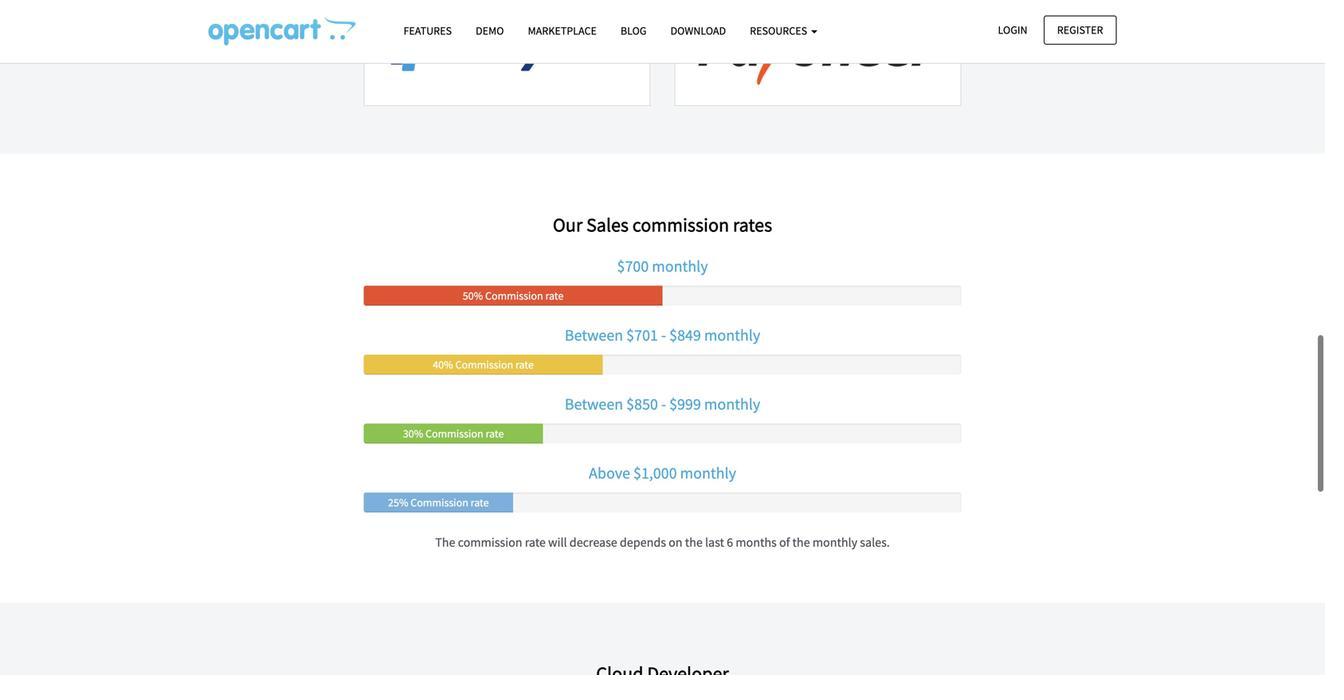 Task type: describe. For each thing, give the bounding box(es) containing it.
blog link
[[609, 17, 659, 45]]

will
[[549, 534, 567, 550]]

commission for 40% commission rate
[[456, 357, 514, 372]]

paypal image
[[364, 0, 651, 106]]

commission for 25% commission rate
[[411, 495, 469, 510]]

download link
[[659, 17, 738, 45]]

above
[[589, 463, 631, 483]]

login link
[[985, 16, 1042, 45]]

50% commission rate progress bar
[[364, 286, 663, 306]]

monthly right $1,000
[[680, 463, 737, 483]]

payonner image
[[675, 0, 962, 106]]

marketplace
[[528, 24, 597, 38]]

decrease
[[570, 534, 618, 550]]

our sales commission rates
[[553, 213, 773, 237]]

$850
[[627, 394, 658, 414]]

40% commission rate progress bar
[[364, 355, 603, 375]]

features link
[[392, 17, 464, 45]]

40%
[[433, 357, 453, 372]]

resources
[[750, 24, 810, 38]]

download
[[671, 24, 726, 38]]

50%
[[463, 289, 483, 303]]

demo
[[476, 24, 504, 38]]

rate for 50% commission rate between $701 - $849 monthly
[[546, 289, 564, 303]]

the
[[435, 534, 456, 550]]

$1,000
[[634, 463, 677, 483]]

50% commission rate between $701 - $849 monthly
[[463, 289, 761, 345]]

rate for 40% commission rate
[[516, 357, 534, 372]]

25%
[[388, 495, 409, 510]]

2 the from the left
[[793, 534, 810, 550]]

sales
[[587, 213, 629, 237]]

between $850 - $999 monthly
[[565, 394, 761, 414]]

resources link
[[738, 17, 830, 45]]

above $1,000 monthly
[[589, 463, 737, 483]]

commission for 30% commission rate
[[426, 426, 484, 441]]

months
[[736, 534, 777, 550]]



Task type: locate. For each thing, give the bounding box(es) containing it.
commission right the
[[458, 534, 523, 550]]

1 between from the top
[[565, 325, 624, 345]]

0 horizontal spatial the
[[685, 534, 703, 550]]

depends
[[620, 534, 666, 550]]

rate inside progress bar
[[516, 357, 534, 372]]

1 the from the left
[[685, 534, 703, 550]]

rate for 25% commission rate
[[471, 495, 489, 510]]

1 vertical spatial between
[[565, 394, 624, 414]]

- right '$701'
[[662, 325, 667, 345]]

login
[[999, 23, 1028, 37]]

rate left will
[[525, 534, 546, 550]]

the right on
[[685, 534, 703, 550]]

0 horizontal spatial commission
[[458, 534, 523, 550]]

1 - from the top
[[662, 325, 667, 345]]

0 vertical spatial commission
[[633, 213, 730, 237]]

0 vertical spatial -
[[662, 325, 667, 345]]

monthly right $849
[[705, 325, 761, 345]]

rate for the commission rate will decrease depends on the last 6 months of the monthly sales.
[[525, 534, 546, 550]]

rate inside 50% commission rate between $701 - $849 monthly
[[546, 289, 564, 303]]

commission for 50% commission rate between $701 - $849 monthly
[[485, 289, 543, 303]]

$700
[[617, 256, 649, 276]]

commission up the
[[411, 495, 469, 510]]

rate down 50% commission rate progress bar
[[516, 357, 534, 372]]

30% commission rate progress bar
[[364, 424, 543, 444]]

commission up $700 monthly
[[633, 213, 730, 237]]

between left $850
[[565, 394, 624, 414]]

commission right 50%
[[485, 289, 543, 303]]

the
[[685, 534, 703, 550], [793, 534, 810, 550]]

$701
[[627, 325, 658, 345]]

30% commission rate
[[403, 426, 504, 441]]

demo link
[[464, 17, 516, 45]]

our
[[553, 213, 583, 237]]

- inside 50% commission rate between $701 - $849 monthly
[[662, 325, 667, 345]]

between inside 50% commission rate between $701 - $849 monthly
[[565, 325, 624, 345]]

-
[[662, 325, 667, 345], [662, 394, 667, 414]]

commission inside '25% commission rate' progress bar
[[411, 495, 469, 510]]

1 vertical spatial -
[[662, 394, 667, 414]]

1 vertical spatial commission
[[458, 534, 523, 550]]

blog
[[621, 24, 647, 38]]

of
[[780, 534, 790, 550]]

commission
[[485, 289, 543, 303], [456, 357, 514, 372], [426, 426, 484, 441], [411, 495, 469, 510]]

0 vertical spatial between
[[565, 325, 624, 345]]

the right of
[[793, 534, 810, 550]]

commission right 30%
[[426, 426, 484, 441]]

between left '$701'
[[565, 325, 624, 345]]

monthly right $999
[[705, 394, 761, 414]]

commission inside 50% commission rate between $701 - $849 monthly
[[485, 289, 543, 303]]

register link
[[1044, 16, 1117, 45]]

rate for 30% commission rate
[[486, 426, 504, 441]]

rate
[[546, 289, 564, 303], [516, 357, 534, 372], [486, 426, 504, 441], [471, 495, 489, 510], [525, 534, 546, 550]]

1 horizontal spatial commission
[[633, 213, 730, 237]]

monthly down "our sales commission rates" on the top
[[652, 256, 708, 276]]

25% commission rate
[[388, 495, 489, 510]]

2 - from the top
[[662, 394, 667, 414]]

marketplace link
[[516, 17, 609, 45]]

2 between from the top
[[565, 394, 624, 414]]

$849
[[670, 325, 701, 345]]

25% commission rate progress bar
[[364, 493, 513, 513]]

monthly left the sales.
[[813, 534, 858, 550]]

commission
[[633, 213, 730, 237], [458, 534, 523, 550]]

6
[[727, 534, 734, 550]]

monthly inside 50% commission rate between $701 - $849 monthly
[[705, 325, 761, 345]]

30%
[[403, 426, 423, 441]]

$999
[[670, 394, 701, 414]]

commission inside 30% commission rate progress bar
[[426, 426, 484, 441]]

40% commission rate
[[433, 357, 534, 372]]

between
[[565, 325, 624, 345], [565, 394, 624, 414]]

1 horizontal spatial the
[[793, 534, 810, 550]]

rate down 40% commission rate progress bar
[[486, 426, 504, 441]]

register
[[1058, 23, 1104, 37]]

- right $850
[[662, 394, 667, 414]]

monthly
[[652, 256, 708, 276], [705, 325, 761, 345], [705, 394, 761, 414], [680, 463, 737, 483], [813, 534, 858, 550]]

last
[[706, 534, 725, 550]]

rates
[[733, 213, 773, 237]]

rate down our
[[546, 289, 564, 303]]

the commission rate will decrease depends on the last 6 months of the monthly sales.
[[435, 534, 890, 550]]

features
[[404, 24, 452, 38]]

commission inside 40% commission rate progress bar
[[456, 357, 514, 372]]

rate down 30% commission rate progress bar
[[471, 495, 489, 510]]

on
[[669, 534, 683, 550]]

commission right 40%
[[456, 357, 514, 372]]

how to be a seller of opencart? image
[[208, 17, 356, 45]]

$700 monthly
[[617, 256, 708, 276]]

sales.
[[860, 534, 890, 550]]



Task type: vqa. For each thing, say whether or not it's contained in the screenshot.
right commission
yes



